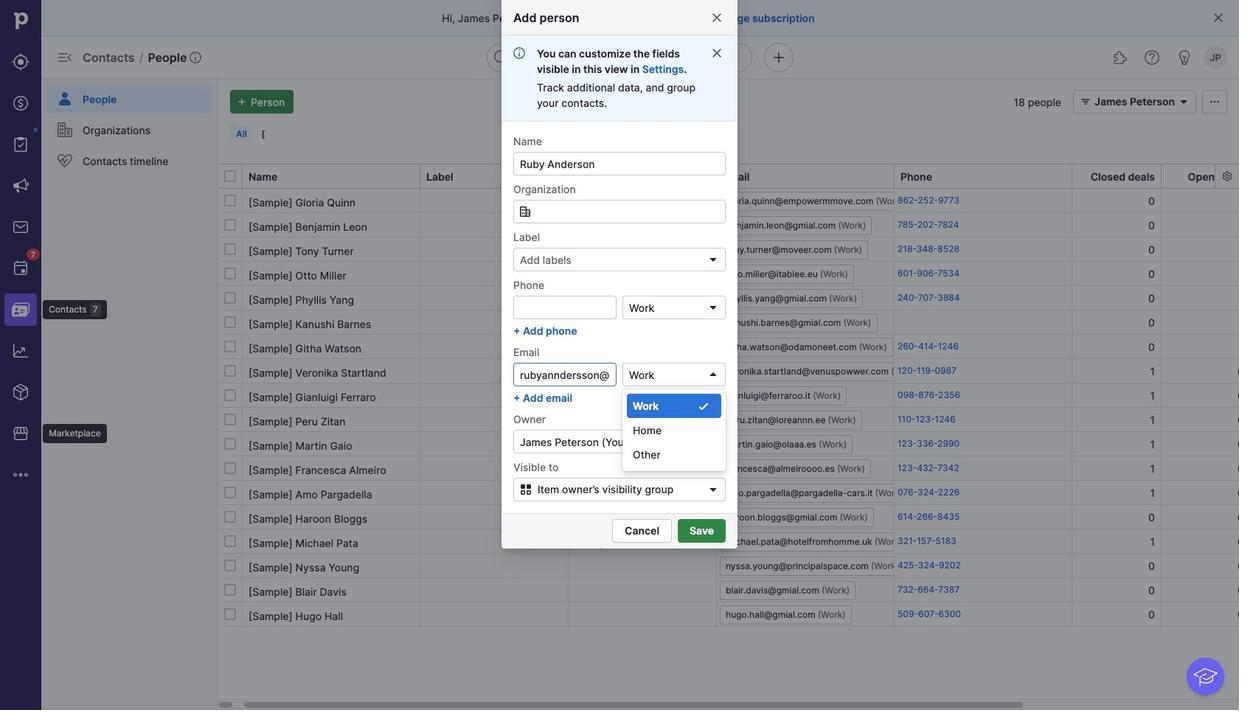 Task type: describe. For each thing, give the bounding box(es) containing it.
1 color undefined image from the top
[[56, 90, 74, 108]]

quick add image
[[770, 49, 788, 66]]

9 size s image from the top
[[224, 584, 236, 596]]

6 size s image from the top
[[224, 463, 236, 474]]

1 size s image from the top
[[224, 219, 236, 231]]

5 size s image from the top
[[224, 389, 236, 401]]

more image
[[12, 466, 30, 484]]

Search Pipedrive field
[[487, 43, 752, 72]]

5 size s image from the top
[[224, 414, 236, 426]]

4 size s image from the top
[[224, 341, 236, 353]]

products image
[[12, 384, 30, 401]]

1 vertical spatial menu item
[[0, 289, 41, 330]]

8 size s image from the top
[[224, 511, 236, 523]]

marketplace image
[[12, 425, 30, 443]]

menu toggle image
[[56, 49, 74, 66]]

10 size s image from the top
[[224, 609, 236, 620]]

6 size s image from the top
[[224, 438, 236, 450]]

sales inbox image
[[12, 218, 30, 236]]

sales assistant image
[[1176, 49, 1194, 66]]

knowledge center bot, also known as kc bot is an onboarding assistant that allows you to see the list of onboarding items in one place for quick and easy reference. this improves your in-app experience. image
[[1187, 658, 1224, 696]]



Task type: vqa. For each thing, say whether or not it's contained in the screenshot.
tenth size s icon from the bottom
yes



Task type: locate. For each thing, give the bounding box(es) containing it.
leads image
[[12, 53, 30, 71]]

0 vertical spatial menu item
[[41, 78, 218, 114]]

insights image
[[12, 342, 30, 360]]

2 size s image from the top
[[224, 243, 236, 255]]

None text field
[[513, 200, 726, 224]]

color undefined image down sales inbox image on the left top of page
[[12, 260, 30, 277]]

contacts image
[[12, 301, 30, 319]]

4 size s image from the top
[[224, 365, 236, 377]]

deals image
[[12, 94, 30, 112]]

campaigns image
[[12, 177, 30, 195]]

color undefined image
[[56, 121, 74, 139], [12, 136, 30, 153], [12, 260, 30, 277]]

0 vertical spatial color undefined image
[[56, 90, 74, 108]]

list box
[[623, 389, 726, 471]]

info image
[[190, 52, 202, 63]]

2 color undefined image from the top
[[56, 152, 74, 170]]

menu item
[[41, 78, 218, 114], [0, 289, 41, 330]]

option
[[627, 394, 721, 418]]

1 vertical spatial color undefined image
[[56, 152, 74, 170]]

None text field
[[513, 152, 726, 176], [513, 296, 617, 319], [513, 363, 617, 387], [513, 152, 726, 176], [513, 296, 617, 319], [513, 363, 617, 387]]

None field
[[513, 200, 726, 224], [623, 296, 726, 319], [623, 363, 726, 387], [513, 430, 726, 454], [513, 200, 726, 224], [623, 296, 726, 319], [623, 363, 726, 387], [513, 430, 726, 454]]

3 size s image from the top
[[224, 292, 236, 304]]

color primary image
[[1175, 96, 1193, 108], [1206, 96, 1224, 108], [224, 170, 236, 182], [519, 206, 531, 218], [707, 302, 719, 314], [707, 369, 719, 381], [517, 484, 535, 496], [704, 484, 722, 496]]

color undefined image
[[56, 90, 74, 108], [56, 152, 74, 170]]

8 size s image from the top
[[224, 560, 236, 572]]

2 size s image from the top
[[224, 268, 236, 280]]

color undefined image down deals image
[[12, 136, 30, 153]]

color info image
[[513, 47, 525, 59]]

menu
[[0, 0, 107, 710], [41, 78, 218, 710]]

size s image
[[224, 195, 236, 207], [224, 268, 236, 280], [224, 292, 236, 304], [224, 341, 236, 353], [224, 389, 236, 401], [224, 438, 236, 450], [224, 487, 236, 499], [224, 511, 236, 523]]

color undefined image down menu toggle image
[[56, 121, 74, 139]]

1 size s image from the top
[[224, 195, 236, 207]]

7 size s image from the top
[[224, 536, 236, 547]]

size s image
[[224, 219, 236, 231], [224, 243, 236, 255], [224, 316, 236, 328], [224, 365, 236, 377], [224, 414, 236, 426], [224, 463, 236, 474], [224, 536, 236, 547], [224, 560, 236, 572], [224, 584, 236, 596], [224, 609, 236, 620]]

color primary inverted image
[[233, 96, 251, 108]]

close image
[[711, 12, 723, 24]]

3 size s image from the top
[[224, 316, 236, 328]]

dialog
[[0, 0, 1239, 710]]

quick help image
[[1143, 49, 1161, 66]]

home image
[[10, 10, 32, 32]]

7 size s image from the top
[[224, 487, 236, 499]]

color primary image
[[1213, 12, 1224, 24], [711, 47, 723, 59], [1077, 96, 1095, 108], [707, 254, 719, 266], [698, 400, 710, 412]]



